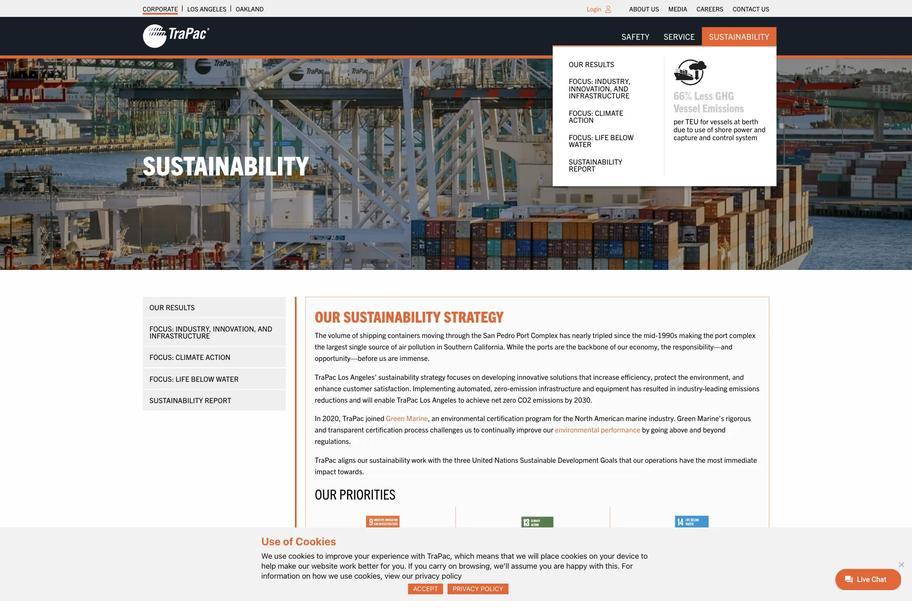 Task type: locate. For each thing, give the bounding box(es) containing it.
improve
[[574, 472, 602, 483]]

1 vertical spatial certification
[[407, 472, 448, 483]]

1 vertical spatial focus: climate action
[[166, 392, 256, 402]]

0 vertical spatial sustainability
[[632, 174, 692, 184]]

ports
[[597, 380, 615, 390]]

san
[[537, 367, 550, 378]]

1 horizontal spatial climate
[[662, 120, 693, 130]]

sustainability up satisfaction.
[[421, 414, 466, 424]]

service
[[738, 34, 773, 46]]

of
[[786, 138, 793, 149], [392, 367, 398, 378], [435, 380, 441, 390], [678, 380, 685, 390]]

by
[[628, 439, 636, 449], [714, 472, 722, 483]]

1 horizontal spatial our results link
[[625, 62, 728, 81]]

1 vertical spatial our results
[[166, 336, 217, 346]]

sustainability inside trapac los angeles' sustainability strategy focuses on developing innovative solutions that increase efficiency, protect the environment, and enhance customer satisfaction. implementing automated, zero-emission infrastructure and equipment has resulted in industry-leading emissions reductions and will enable trapac los angeles to achieve net zero co2 emissions by 2030.
[[421, 414, 466, 424]]

1 horizontal spatial to
[[526, 472, 533, 483]]

us down source
[[422, 393, 430, 403]]

for inside , an environmental certification program for the north american marine industry.  green marine's rigorous and transparent certification process challenges us to continually improve our
[[615, 460, 624, 470]]

us inside contact us link
[[846, 5, 855, 14]]

1 horizontal spatial are
[[617, 380, 628, 390]]

2 green from the left
[[753, 460, 774, 470]]

that
[[644, 414, 658, 424], [688, 506, 702, 516]]

environmental up the challenges
[[490, 460, 539, 470]]

1 vertical spatial focus: industry, innovation, and infrastructure link
[[159, 354, 318, 385]]

sustainability
[[421, 414, 466, 424], [411, 506, 456, 516]]

focus: for focus: industry, innovation, and infrastructure link to the top
[[632, 85, 660, 95]]

angeles'
[[389, 414, 419, 424]]

net
[[546, 439, 557, 449]]

1 vertical spatial infrastructure
[[166, 368, 234, 378]]

focuses
[[497, 414, 523, 424]]

1 horizontal spatial our results
[[632, 66, 683, 76]]

for right teu
[[779, 130, 788, 140]]

our results link inside menu
[[625, 62, 728, 81]]

1 vertical spatial los
[[376, 414, 388, 424]]

focus: industry, innovation, and infrastructure inside menu
[[632, 85, 701, 111]]

0 horizontal spatial green
[[429, 460, 450, 470]]

for right program
[[615, 460, 624, 470]]

0 horizontal spatial by
[[628, 439, 636, 449]]

united
[[525, 506, 548, 516]]

with
[[476, 506, 490, 516]]

certification up continually in the right of the page
[[541, 460, 582, 470]]

0 horizontal spatial focus: industry, innovation, and infrastructure link
[[159, 354, 318, 385]]

the left north
[[626, 460, 637, 470]]

process
[[450, 472, 476, 483]]

green up the above
[[753, 460, 774, 470]]

moving
[[469, 367, 494, 378]]

our down program
[[604, 472, 615, 483]]

enable
[[416, 439, 439, 449]]

corporate image
[[159, 26, 233, 54]]

1 horizontal spatial results
[[651, 66, 683, 76]]

0 vertical spatial focus: industry, innovation, and infrastructure link
[[625, 81, 728, 116]]

0 vertical spatial are
[[617, 380, 628, 390]]

pedro
[[552, 367, 572, 378]]

the down nearly
[[630, 380, 641, 390]]

in 2020, trapac joined green marine
[[350, 460, 476, 470]]

challenges
[[478, 472, 515, 483]]

0 vertical spatial by
[[628, 439, 636, 449]]

1 horizontal spatial green
[[753, 460, 774, 470]]

going
[[724, 472, 743, 483]]

0 horizontal spatial for
[[615, 460, 624, 470]]

1 vertical spatial industry,
[[195, 360, 235, 370]]

2 vertical spatial los
[[467, 439, 479, 449]]

and right the above
[[767, 472, 780, 483]]

teu
[[762, 130, 777, 140]]

menu item
[[749, 62, 853, 157]]

1 vertical spatial climate
[[195, 392, 227, 402]]

trapac
[[350, 414, 374, 424], [441, 439, 465, 449], [381, 460, 405, 470], [350, 506, 374, 516]]

implementing
[[459, 426, 506, 437]]

1 horizontal spatial certification
[[541, 460, 582, 470]]

los up customer
[[376, 414, 388, 424]]

menu bar containing 66% less ghg
[[615, 30, 863, 207]]

achieve
[[518, 439, 545, 449]]

sustainability down focus: life below water
[[632, 174, 692, 184]]

los
[[208, 5, 220, 14], [376, 414, 388, 424], [467, 439, 479, 449]]

the right "with"
[[492, 506, 503, 516]]

by down infrastructure
[[628, 439, 636, 449]]

efficiency,
[[690, 414, 726, 424]]

1 vertical spatial has
[[701, 426, 713, 437]]

0 horizontal spatial results
[[184, 336, 217, 346]]

0 vertical spatial emissions
[[811, 426, 844, 437]]

oakland
[[262, 5, 293, 14]]

sustainability
[[632, 174, 692, 184], [382, 341, 490, 362]]

0 vertical spatial and
[[682, 93, 699, 103]]

0 vertical spatial that
[[644, 414, 658, 424]]

login link
[[653, 5, 669, 14]]

leading
[[784, 426, 809, 437]]

angeles left oakland on the top left of page
[[222, 5, 252, 14]]

1 vertical spatial to
[[510, 439, 516, 449]]

operations
[[717, 506, 753, 516]]

0 horizontal spatial industry,
[[195, 360, 235, 370]]

0 horizontal spatial innovation,
[[237, 360, 285, 370]]

performance
[[668, 472, 712, 483]]

us right about
[[724, 5, 733, 14]]

berth
[[825, 130, 843, 140]]

menu
[[615, 50, 863, 207]]

and down "in"
[[350, 472, 363, 483]]

1 horizontal spatial for
[[779, 130, 788, 140]]

1 horizontal spatial us
[[517, 472, 525, 483]]

are right ports at the bottom right of page
[[617, 380, 628, 390]]

0 horizontal spatial emissions
[[593, 439, 626, 449]]

0 horizontal spatial us
[[422, 393, 430, 403]]

0 vertical spatial for
[[779, 130, 788, 140]]

0 horizontal spatial and
[[287, 360, 303, 370]]

corporate link
[[159, 2, 198, 16]]

0 vertical spatial us
[[422, 393, 430, 403]]

2 us from the left
[[846, 5, 855, 14]]

1 horizontal spatial angeles
[[480, 439, 508, 449]]

climate inside menu
[[662, 120, 693, 130]]

1 horizontal spatial industry,
[[662, 85, 701, 95]]

sustainability for our
[[411, 506, 456, 516]]

sustainability inside trapac aligns our sustainability work with the three united nations sustainable development goals that our operations have the most immediate impact towards.
[[411, 506, 456, 516]]

2 vertical spatial to
[[526, 472, 533, 483]]

results
[[651, 66, 683, 76], [184, 336, 217, 346]]

0 vertical spatial climate
[[662, 120, 693, 130]]

towards.
[[376, 519, 405, 529]]

us inside about us link
[[724, 5, 733, 14]]

our
[[632, 66, 649, 76], [166, 336, 182, 346], [350, 341, 378, 362], [350, 539, 374, 559]]

climate for the left focus: climate action link
[[195, 392, 227, 402]]

certification down the joined
[[407, 472, 448, 483]]

los down implementing
[[467, 439, 479, 449]]

are
[[617, 380, 628, 390], [431, 393, 442, 403]]

by left going
[[714, 472, 722, 483]]

largest
[[363, 380, 386, 390]]

trapac up impact on the bottom of the page
[[350, 506, 374, 516]]

containers
[[431, 367, 467, 378]]

industry-
[[753, 426, 784, 437]]

to left achieve
[[510, 439, 516, 449]]

results inside menu
[[651, 66, 683, 76]]

our down since on the right of page
[[687, 380, 698, 390]]

complex
[[811, 367, 840, 378]]

contact
[[815, 5, 845, 14]]

1 horizontal spatial innovation,
[[632, 93, 681, 103]]

to inside 66% less ghg vessel emissions per teu for vessels at berth due to use of shore power and capture and control system
[[764, 138, 771, 149]]

1 horizontal spatial has
[[701, 426, 713, 437]]

north
[[639, 460, 659, 470]]

focus: for rightmost focus: climate action link
[[632, 120, 660, 130]]

0 horizontal spatial angeles
[[222, 5, 252, 14]]

industry, for focus: industry, innovation, and infrastructure link to the top
[[662, 85, 701, 95]]

1 vertical spatial results
[[184, 336, 217, 346]]

0 vertical spatial angeles
[[222, 5, 252, 14]]

emissions down infrastructure
[[593, 439, 626, 449]]

focus: inside focus: life below water
[[632, 147, 660, 157]]

focus: climate action for rightmost focus: climate action link
[[632, 120, 693, 138]]

and inside by going above and beyond regulations.
[[767, 472, 780, 483]]

1 vertical spatial sustainability
[[382, 341, 490, 362]]

0 horizontal spatial climate
[[195, 392, 227, 402]]

0 vertical spatial focus: climate action
[[632, 120, 693, 138]]

has
[[622, 367, 634, 378], [701, 426, 713, 437]]

0 horizontal spatial environmental
[[490, 460, 539, 470]]

industry, inside menu
[[662, 85, 701, 95]]

emissions right leading
[[811, 426, 844, 437]]

0 vertical spatial industry,
[[662, 85, 701, 95]]

zero-
[[549, 426, 567, 437]]

0 vertical spatial results
[[651, 66, 683, 76]]

0 vertical spatial focus: climate action link
[[625, 116, 728, 143]]

0 vertical spatial our results link
[[625, 62, 728, 81]]

1 vertical spatial action
[[229, 392, 256, 402]]

0 horizontal spatial has
[[622, 367, 634, 378]]

0 horizontal spatial focus: climate action link
[[159, 386, 318, 409]]

0 horizontal spatial us
[[724, 5, 733, 14]]

safety link
[[683, 30, 730, 50]]

has down the efficiency,
[[701, 426, 713, 437]]

1 vertical spatial focus: climate action link
[[159, 386, 318, 409]]

los up corporate image
[[208, 5, 220, 14]]

to inside , an environmental certification program for the north american marine industry.  green marine's rigorous and transparent certification process challenges us to continually improve our
[[526, 472, 533, 483]]

green inside , an environmental certification program for the north american marine industry.  green marine's rigorous and transparent certification process challenges us to continually improve our
[[753, 460, 774, 470]]

1 vertical spatial emissions
[[593, 439, 626, 449]]

1 horizontal spatial sustainability
[[632, 174, 692, 184]]

0 horizontal spatial action
[[229, 392, 256, 402]]

0 vertical spatial infrastructure
[[632, 101, 700, 111]]

marine
[[452, 460, 476, 470]]

2 horizontal spatial los
[[467, 439, 479, 449]]

1 vertical spatial environmental
[[617, 472, 666, 483]]

environmental performance
[[617, 472, 712, 483]]

2 horizontal spatial to
[[764, 138, 771, 149]]

focus: for focus: industry, innovation, and infrastructure link to the left
[[166, 360, 193, 370]]

in down moving
[[485, 380, 492, 390]]

emission
[[567, 426, 597, 437]]

green
[[429, 460, 450, 470], [753, 460, 774, 470]]

1 vertical spatial us
[[517, 472, 525, 483]]

service link
[[730, 30, 781, 50]]

us right contact
[[846, 5, 855, 14]]

66%
[[749, 98, 769, 114]]

0 vertical spatial environmental
[[490, 460, 539, 470]]

of right use
[[786, 138, 793, 149]]

0 horizontal spatial in
[[485, 380, 492, 390]]

1 horizontal spatial focus: climate action
[[632, 120, 693, 138]]

0 vertical spatial focus: industry, innovation, and infrastructure
[[632, 85, 701, 111]]

in down protect
[[745, 426, 751, 437]]

has left nearly
[[622, 367, 634, 378]]

that right goals
[[688, 506, 702, 516]]

los angeles link
[[208, 2, 252, 16]]

since
[[683, 367, 701, 378]]

focus: for the left focus: climate action link
[[166, 392, 193, 402]]

0 horizontal spatial focus: climate action
[[166, 392, 256, 402]]

trapac up the enhance
[[350, 414, 374, 424]]

green right the joined
[[429, 460, 450, 470]]

sustainability left work
[[411, 506, 456, 516]]

california.
[[527, 380, 562, 390]]

infrastructure inside menu
[[632, 101, 700, 111]]

1 horizontal spatial by
[[714, 472, 722, 483]]

,
[[476, 460, 478, 470]]

1 vertical spatial innovation,
[[237, 360, 285, 370]]

sustainability for angeles'
[[421, 414, 466, 424]]

angeles down implementing
[[480, 439, 508, 449]]

focus: industry, innovation, and infrastructure link
[[625, 81, 728, 116], [159, 354, 318, 385]]

menu item containing 66% less ghg
[[749, 62, 853, 157]]

0 horizontal spatial los
[[208, 5, 220, 14]]

us right the challenges
[[517, 472, 525, 483]]

are down source
[[431, 393, 442, 403]]

environment,
[[767, 414, 812, 424]]

action
[[632, 128, 660, 138], [229, 392, 256, 402]]

1 vertical spatial that
[[688, 506, 702, 516]]

ghg
[[795, 98, 816, 114]]

sustainability up the containers
[[382, 341, 490, 362]]

environmental
[[490, 460, 539, 470], [617, 472, 666, 483]]

in inside the volume of shipping containers moving through the san pedro port complex has nearly tripled since the mid-1990s making the port complex the largest single source of air pollution in southern california. while the ports are the backbone of our economy, the responsibility—and opportunity—before us are immense.
[[485, 380, 492, 390]]

menu bar
[[694, 2, 861, 16], [615, 30, 863, 207]]

our
[[687, 380, 698, 390], [604, 472, 615, 483], [398, 506, 409, 516], [704, 506, 715, 516]]

customer
[[381, 426, 414, 437]]

power
[[816, 138, 837, 149]]

and up the 2030.
[[648, 426, 661, 437]]

0 vertical spatial to
[[764, 138, 771, 149]]

0 vertical spatial menu bar
[[694, 2, 861, 16]]

menu item inside menu
[[749, 62, 853, 157]]

trapac up transparent on the bottom left of the page
[[381, 460, 405, 470]]

the up industry-
[[754, 414, 765, 424]]

in
[[485, 380, 492, 390], [745, 426, 751, 437]]

that left the increase
[[644, 414, 658, 424]]

of down since on the right of page
[[678, 380, 685, 390]]

shore
[[795, 138, 814, 149]]

the down 1990s
[[735, 380, 746, 390]]

to left continually in the right of the page
[[526, 472, 533, 483]]

0 vertical spatial has
[[622, 367, 634, 378]]

the
[[524, 367, 535, 378], [703, 367, 714, 378], [782, 367, 793, 378], [350, 380, 361, 390], [584, 380, 595, 390], [630, 380, 641, 390], [735, 380, 746, 390], [754, 414, 765, 424], [626, 460, 637, 470], [492, 506, 503, 516], [773, 506, 785, 516]]

1 horizontal spatial infrastructure
[[632, 101, 700, 111]]

of inside 66% less ghg vessel emissions per teu for vessels at berth due to use of shore power and capture and control system
[[786, 138, 793, 149]]

action inside menu
[[632, 128, 660, 138]]

1 horizontal spatial environmental
[[617, 472, 666, 483]]

source
[[410, 380, 433, 390]]

1 vertical spatial for
[[615, 460, 624, 470]]

1 vertical spatial are
[[431, 393, 442, 403]]

1 us from the left
[[724, 5, 733, 14]]

1 vertical spatial sustainability
[[411, 506, 456, 516]]

focus: climate action inside menu
[[632, 120, 693, 138]]

vessel
[[749, 112, 778, 127]]

environmental down north
[[617, 472, 666, 483]]

1 vertical spatial focus: industry, innovation, and infrastructure
[[166, 360, 303, 378]]

1 green from the left
[[429, 460, 450, 470]]

the up economy,
[[703, 367, 714, 378]]

and left control
[[777, 147, 790, 157]]

0 horizontal spatial focus: industry, innovation, and infrastructure
[[166, 360, 303, 378]]

economy,
[[700, 380, 733, 390]]

1 horizontal spatial action
[[632, 128, 660, 138]]

to left use
[[764, 138, 771, 149]]

the left san
[[524, 367, 535, 378]]

our priorities
[[350, 539, 440, 559]]

0 vertical spatial action
[[632, 128, 660, 138]]

1 vertical spatial and
[[287, 360, 303, 370]]

0 vertical spatial sustainability
[[421, 414, 466, 424]]

action for the left focus: climate action link
[[229, 392, 256, 402]]



Task type: vqa. For each thing, say whether or not it's contained in the screenshot.
second "Satellite" from the top
no



Task type: describe. For each thing, give the bounding box(es) containing it.
and inside menu
[[682, 93, 699, 103]]

port
[[574, 367, 588, 378]]

action for rightmost focus: climate action link
[[632, 128, 660, 138]]

corporate
[[159, 5, 198, 14]]

of up 'single'
[[392, 367, 398, 378]]

resulted
[[715, 426, 743, 437]]

port
[[795, 367, 809, 378]]

and right power
[[838, 138, 851, 149]]

sustainability
[[159, 164, 343, 201]]

login
[[653, 5, 669, 14]]

trapac up green marine link on the bottom of the page
[[441, 439, 465, 449]]

our right aligns
[[398, 506, 409, 516]]

nearly
[[636, 367, 657, 378]]

1 horizontal spatial focus: climate action link
[[625, 116, 728, 143]]

infrastructure
[[599, 426, 646, 437]]

innovation, inside sustainability menu item
[[632, 93, 681, 103]]

0 horizontal spatial are
[[431, 393, 442, 403]]

0 horizontal spatial our results
[[166, 336, 217, 346]]

the down the port at the bottom right of the page
[[584, 380, 595, 390]]

has inside trapac los angeles' sustainability strategy focuses on developing innovative solutions that increase efficiency, protect the environment, and enhance customer satisfaction. implementing automated, zero-emission infrastructure and equipment has resulted in industry-leading emissions reductions and will enable trapac los angeles to achieve net zero co2 emissions by 2030.
[[701, 426, 713, 437]]

below
[[679, 147, 705, 157]]

strategy
[[468, 414, 495, 424]]

, an environmental certification program for the north american marine industry.  green marine's rigorous and transparent certification process challenges us to continually improve our
[[350, 460, 835, 483]]

our inside menu
[[632, 66, 649, 76]]

solutions
[[611, 414, 642, 424]]

pollution
[[454, 380, 484, 390]]

2030.
[[638, 439, 659, 449]]

american
[[661, 460, 694, 470]]

transparent
[[365, 472, 405, 483]]

volume
[[365, 367, 390, 378]]

our sustainability strategy
[[350, 341, 560, 362]]

climate for rightmost focus: climate action link
[[662, 120, 693, 130]]

about us
[[700, 5, 733, 14]]

sustainability inside sustainability report link
[[632, 174, 692, 184]]

0 vertical spatial los
[[208, 5, 220, 14]]

0 horizontal spatial sustainability
[[382, 341, 490, 362]]

use
[[772, 138, 784, 149]]

less
[[772, 98, 793, 114]]

green marine link
[[429, 460, 476, 470]]

responsibility—and
[[748, 380, 815, 390]]

environmental inside , an environmental certification program for the north american marine industry.  green marine's rigorous and transparent certification process challenges us to continually improve our
[[490, 460, 539, 470]]

our inside , an environmental certification program for the north american marine industry.  green marine's rigorous and transparent certification process challenges us to continually improve our
[[604, 472, 615, 483]]

los angeles
[[208, 5, 252, 14]]

rigorous
[[807, 460, 835, 470]]

has inside the volume of shipping containers moving through the san pedro port complex has nearly tripled since the mid-1990s making the port complex the largest single source of air pollution in southern california. while the ports are the backbone of our economy, the responsibility—and opportunity—before us are immense.
[[622, 367, 634, 378]]

water
[[632, 155, 658, 165]]

us inside , an environmental certification program for the north american marine industry.  green marine's rigorous and transparent certification process challenges us to continually improve our
[[517, 472, 525, 483]]

sustainability report link
[[625, 170, 728, 197]]

report
[[632, 182, 662, 192]]

focus: climate action for the left focus: climate action link
[[166, 392, 256, 402]]

goals
[[668, 506, 687, 516]]

1 horizontal spatial los
[[376, 414, 388, 424]]

backbone
[[643, 380, 676, 390]]

sustainable
[[578, 506, 618, 516]]

through
[[496, 367, 522, 378]]

us inside the volume of shipping containers moving through the san pedro port complex has nearly tripled since the mid-1990s making the port complex the largest single source of air pollution in southern california. while the ports are the backbone of our economy, the responsibility—and opportunity—before us are immense.
[[422, 393, 430, 403]]

increase
[[659, 414, 689, 424]]

zero
[[559, 439, 574, 449]]

the down the
[[350, 380, 361, 390]]

us for contact us
[[846, 5, 855, 14]]

the right have
[[773, 506, 785, 516]]

us for about us
[[724, 5, 733, 14]]

the inside , an environmental certification program for the north american marine industry.  green marine's rigorous and transparent certification process challenges us to continually improve our
[[626, 460, 637, 470]]

complex
[[590, 367, 620, 378]]

our results inside menu
[[632, 66, 683, 76]]

single
[[388, 380, 408, 390]]

oakland link
[[262, 2, 293, 16]]

safety
[[691, 34, 722, 46]]

focus: life below water
[[632, 147, 705, 165]]

beyond
[[782, 472, 807, 483]]

and inside , an environmental certification program for the north american marine industry.  green marine's rigorous and transparent certification process challenges us to continually improve our
[[350, 472, 363, 483]]

our left operations
[[704, 506, 715, 516]]

0 horizontal spatial certification
[[407, 472, 448, 483]]

making
[[755, 367, 780, 378]]

at
[[816, 130, 823, 140]]

control
[[792, 147, 816, 157]]

automated,
[[508, 426, 548, 437]]

menu bar containing about us
[[694, 2, 861, 16]]

nations
[[550, 506, 576, 516]]

will
[[403, 439, 414, 449]]

tripled
[[659, 367, 681, 378]]

on
[[525, 414, 534, 424]]

industry.
[[721, 460, 751, 470]]

focus: for focus: life below water link
[[632, 147, 660, 157]]

2020,
[[358, 460, 379, 470]]

and down customer
[[388, 439, 401, 449]]

0 horizontal spatial infrastructure
[[166, 368, 234, 378]]

co2
[[576, 439, 591, 449]]

careers
[[775, 5, 804, 14]]

reductions
[[350, 439, 386, 449]]

environmental inside "link"
[[617, 472, 666, 483]]

most
[[786, 506, 803, 516]]

1 vertical spatial our results link
[[159, 330, 318, 353]]

marine
[[696, 460, 720, 470]]

contact us link
[[815, 2, 855, 16]]

aligns
[[376, 506, 396, 516]]

the up responsibility—and
[[782, 367, 793, 378]]

protect
[[727, 414, 752, 424]]

media
[[743, 5, 764, 14]]

three
[[505, 506, 523, 516]]

to inside trapac los angeles' sustainability strategy focuses on developing innovative solutions that increase efficiency, protect the environment, and enhance customer satisfaction. implementing automated, zero-emission infrastructure and equipment has resulted in industry-leading emissions reductions and will enable trapac los angeles to achieve net zero co2 emissions by 2030.
[[510, 439, 516, 449]]

and right environment,
[[814, 414, 827, 424]]

light image
[[673, 6, 680, 14]]

while
[[563, 380, 582, 390]]

equipment
[[662, 426, 700, 437]]

shipping
[[400, 367, 429, 378]]

in inside trapac los angeles' sustainability strategy focuses on developing innovative solutions that increase efficiency, protect the environment, and enhance customer satisfaction. implementing automated, zero-emission infrastructure and equipment has resulted in industry-leading emissions reductions and will enable trapac los angeles to achieve net zero co2 emissions by 2030.
[[745, 426, 751, 437]]

focus: life below water link
[[625, 143, 728, 170]]

menu containing 66% less ghg
[[615, 50, 863, 207]]

trapac inside trapac aligns our sustainability work with the three united nations sustainable development goals that our operations have the most immediate impact towards.
[[350, 506, 374, 516]]

mid-
[[716, 367, 731, 378]]

by inside trapac los angeles' sustainability strategy focuses on developing innovative solutions that increase efficiency, protect the environment, and enhance customer satisfaction. implementing automated, zero-emission infrastructure and equipment has resulted in industry-leading emissions reductions and will enable trapac los angeles to achieve net zero co2 emissions by 2030.
[[628, 439, 636, 449]]

for inside 66% less ghg vessel emissions per teu for vessels at berth due to use of shore power and capture and control system
[[779, 130, 788, 140]]

angeles inside trapac los angeles' sustainability strategy focuses on developing innovative solutions that increase efficiency, protect the environment, and enhance customer satisfaction. implementing automated, zero-emission infrastructure and equipment has resulted in industry-leading emissions reductions and will enable trapac los angeles to achieve net zero co2 emissions by 2030.
[[480, 439, 508, 449]]

the inside trapac los angeles' sustainability strategy focuses on developing innovative solutions that increase efficiency, protect the environment, and enhance customer satisfaction. implementing automated, zero-emission infrastructure and equipment has resulted in industry-leading emissions reductions and will enable trapac los angeles to achieve net zero co2 emissions by 2030.
[[754, 414, 765, 424]]

work
[[458, 506, 474, 516]]

above
[[744, 472, 765, 483]]

immediate
[[805, 506, 842, 516]]

due
[[749, 138, 762, 149]]

that inside trapac los angeles' sustainability strategy focuses on developing innovative solutions that increase efficiency, protect the environment, and enhance customer satisfaction. implementing automated, zero-emission infrastructure and equipment has resulted in industry-leading emissions reductions and will enable trapac los angeles to achieve net zero co2 emissions by 2030.
[[644, 414, 658, 424]]

an
[[480, 460, 488, 470]]

industry, for focus: industry, innovation, and infrastructure link to the left
[[195, 360, 235, 370]]

media link
[[743, 2, 764, 16]]

marine's
[[775, 460, 805, 470]]

satisfaction.
[[416, 426, 457, 437]]

by inside by going above and beyond regulations.
[[714, 472, 722, 483]]

of left the air
[[435, 380, 441, 390]]

that inside trapac aligns our sustainability work with the three united nations sustainable development goals that our operations have the most immediate impact towards.
[[688, 506, 702, 516]]

per
[[749, 130, 760, 140]]

our inside the volume of shipping containers moving through the san pedro port complex has nearly tripled since the mid-1990s making the port complex the largest single source of air pollution in southern california. while the ports are the backbone of our economy, the responsibility—and opportunity—before us are immense.
[[687, 380, 698, 390]]

about us link
[[700, 2, 733, 16]]

contact us
[[815, 5, 855, 14]]

0 vertical spatial certification
[[541, 460, 582, 470]]

joined
[[407, 460, 427, 470]]

1 horizontal spatial emissions
[[811, 426, 844, 437]]

continually
[[535, 472, 573, 483]]

sustainability menu item
[[615, 30, 863, 207]]



